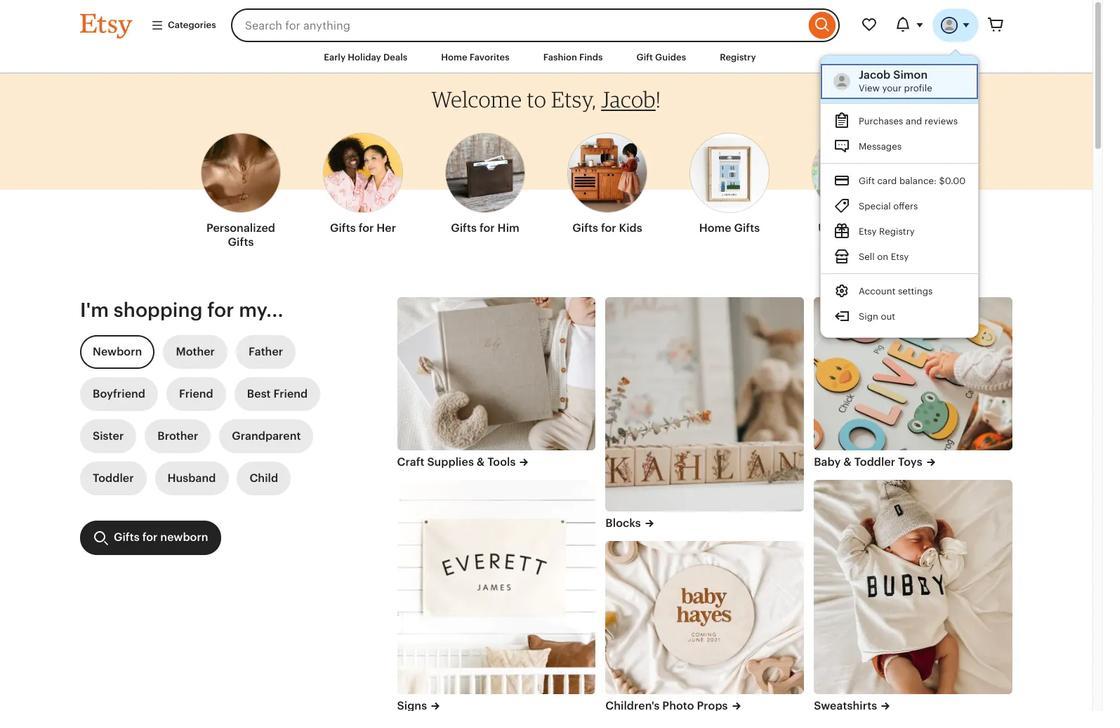Task type: describe. For each thing, give the bounding box(es) containing it.
unique gifts
[[819, 221, 886, 235]]

welcome to etsy, jacob !
[[432, 86, 661, 113]]

registry inside "jacob simon" banner
[[880, 226, 915, 237]]

unique
[[819, 221, 857, 235]]

2 friend from the left
[[274, 387, 308, 401]]

baby memory book book | personalized baby book | gender neutral baby gift | baby shower gift | newborn memory book | baby book + photo album image
[[397, 297, 596, 450]]

baby powder &quot;bubby™&quot; everyday boys sweatshirt image
[[815, 480, 1013, 694]]

1 & from the left
[[477, 455, 485, 469]]

gift guides link
[[626, 45, 697, 70]]

etsy registry link
[[821, 219, 979, 244]]

gift card balance: $ 0.00
[[859, 176, 966, 186]]

for left my...
[[207, 299, 234, 321]]

purchases and reviews link
[[821, 108, 979, 134]]

gift guides
[[637, 52, 687, 63]]

home favorites
[[441, 52, 510, 63]]

sister
[[93, 429, 124, 443]]

messages
[[859, 141, 902, 152]]

newborn
[[93, 345, 142, 358]]

mother
[[176, 345, 215, 358]]

personalized gifts link
[[201, 125, 281, 255]]

finds
[[580, 52, 603, 63]]

gifts for him
[[451, 221, 520, 235]]

fashion
[[544, 52, 578, 63]]

tools
[[488, 455, 516, 469]]

best
[[247, 387, 271, 401]]

on
[[878, 251, 889, 262]]

early
[[324, 52, 346, 63]]

0.00
[[945, 176, 966, 186]]

none search field inside "jacob simon" banner
[[231, 8, 840, 42]]

welcome
[[432, 86, 522, 113]]

simon
[[894, 68, 928, 82]]

my...
[[239, 299, 284, 321]]

offers
[[894, 201, 918, 211]]

gifts for him link
[[445, 125, 526, 241]]

personalized name puzzle with animals | baby, toddler, kids toys | wooden toys | baby shower | christmas gifts | first birthday girl and boy image
[[815, 297, 1013, 450]]

Search for anything text field
[[231, 8, 806, 42]]

gifts inside personalized gifts
[[228, 236, 254, 249]]

gifts for kids
[[573, 221, 643, 235]]

sell on etsy
[[859, 251, 909, 262]]

1 friend from the left
[[179, 387, 213, 401]]

etsy,
[[552, 86, 597, 113]]

registry link
[[710, 45, 767, 70]]

unique gifts link
[[812, 125, 892, 241]]

account
[[859, 286, 896, 296]]

for for her
[[359, 221, 374, 235]]

settings
[[898, 286, 933, 296]]

sell on etsy link
[[821, 244, 979, 269]]

home gifts link
[[690, 125, 770, 241]]

newborn
[[160, 531, 208, 544]]

sign out
[[859, 311, 896, 322]]

purchases and reviews
[[859, 116, 958, 126]]

personalized gifts
[[207, 221, 275, 249]]

sign
[[859, 311, 879, 322]]

holiday
[[348, 52, 381, 63]]

0 vertical spatial toddler
[[855, 455, 896, 469]]

registry inside menu bar
[[720, 52, 757, 63]]

to
[[527, 86, 547, 113]]

her
[[377, 221, 396, 235]]

blocks
[[606, 516, 641, 530]]

early holiday deals link
[[314, 45, 418, 70]]

child
[[250, 472, 278, 485]]

blocks link
[[606, 515, 805, 531]]

jacob simon banner
[[55, 0, 1039, 338]]

for for kids
[[601, 221, 617, 235]]

$
[[940, 176, 945, 186]]

special offers link
[[821, 193, 979, 219]]

gifts for kids link
[[568, 125, 648, 241]]

1 horizontal spatial etsy
[[891, 251, 909, 262]]

account settings link
[[821, 278, 979, 304]]

boyfriend
[[93, 387, 145, 401]]

0 horizontal spatial toddler
[[93, 472, 134, 485]]

balance:
[[900, 176, 937, 186]]

and
[[906, 116, 923, 126]]

for for him
[[480, 221, 495, 235]]

home for home favorites
[[441, 52, 468, 63]]

kids
[[619, 221, 643, 235]]



Task type: vqa. For each thing, say whether or not it's contained in the screenshot.
Registry link
yes



Task type: locate. For each thing, give the bounding box(es) containing it.
gift for gift guides
[[637, 52, 653, 63]]

0 horizontal spatial registry
[[720, 52, 757, 63]]

home for home gifts
[[700, 221, 732, 235]]

out
[[881, 311, 896, 322]]

deals
[[384, 52, 408, 63]]

him
[[498, 221, 520, 235]]

1 horizontal spatial toddler
[[855, 455, 896, 469]]

&
[[477, 455, 485, 469], [844, 455, 852, 469]]

favorites
[[470, 52, 510, 63]]

for left kids
[[601, 221, 617, 235]]

0 vertical spatial etsy
[[859, 226, 877, 237]]

home inside "link"
[[441, 52, 468, 63]]

1 horizontal spatial gift
[[859, 176, 875, 186]]

account settings
[[859, 286, 933, 296]]

for left newborn
[[142, 531, 158, 544]]

jacob simon's avatar image up view your profile element
[[942, 17, 958, 34]]

gifts
[[330, 221, 356, 235], [451, 221, 477, 235], [573, 221, 599, 235], [735, 221, 760, 235], [860, 221, 886, 235], [228, 236, 254, 249], [114, 531, 140, 544]]

toys
[[899, 455, 923, 469]]

gifts for her link
[[323, 125, 403, 241]]

jacob simon's avatar image
[[942, 17, 958, 34], [834, 73, 851, 90]]

etsy registry
[[859, 226, 915, 237]]

jacob simon's avatar image left view
[[834, 73, 851, 90]]

1 vertical spatial etsy
[[891, 251, 909, 262]]

0 vertical spatial home
[[441, 52, 468, 63]]

toddler left toys
[[855, 455, 896, 469]]

1 vertical spatial jacob
[[602, 86, 656, 113]]

baby & toddler toys link
[[815, 455, 1013, 470]]

for
[[359, 221, 374, 235], [480, 221, 495, 235], [601, 221, 617, 235], [207, 299, 234, 321], [142, 531, 158, 544]]

view your profile element
[[859, 68, 966, 82]]

jacob down gift guides 'link'
[[602, 86, 656, 113]]

0 horizontal spatial gift
[[637, 52, 653, 63]]

etsy right on
[[891, 251, 909, 262]]

1 vertical spatial toddler
[[93, 472, 134, 485]]

sell
[[859, 251, 875, 262]]

gift left card
[[859, 176, 875, 186]]

baby name flag | canvas flag | nursery name sign | custom name banner | boho nursery decor | d2 image
[[397, 480, 596, 694]]

messages link
[[821, 134, 979, 159]]

for inside 'link'
[[142, 531, 158, 544]]

baby
[[815, 455, 841, 469]]

gift
[[637, 52, 653, 63], [859, 176, 875, 186]]

jacob
[[859, 68, 891, 82], [602, 86, 656, 113]]

0 horizontal spatial etsy
[[859, 226, 877, 237]]

menu bar containing early holiday deals
[[55, 42, 1039, 74]]

friend down mother
[[179, 387, 213, 401]]

0 horizontal spatial friend
[[179, 387, 213, 401]]

gift inside "jacob simon" banner
[[859, 176, 875, 186]]

floral wood alphabet blocks | personalized name | custom name blocks | handmade wood blocks | floral baby shower | floral nursery decor image
[[606, 297, 805, 511]]

registry
[[720, 52, 757, 63], [880, 226, 915, 237]]

purchases
[[859, 116, 904, 126]]

toddler down sister
[[93, 472, 134, 485]]

home
[[441, 52, 468, 63], [700, 221, 732, 235]]

jacob link
[[602, 86, 656, 113]]

0 vertical spatial jacob
[[859, 68, 891, 82]]

etsy
[[859, 226, 877, 237], [891, 251, 909, 262]]

i'm shopping for my...
[[80, 299, 284, 321]]

1 vertical spatial gift
[[859, 176, 875, 186]]

view
[[859, 83, 880, 93]]

baby & toddler toys
[[815, 455, 923, 469]]

i'm
[[80, 299, 109, 321]]

menu bar
[[55, 42, 1039, 74]]

fashion finds link
[[533, 45, 614, 70]]

& right the baby
[[844, 455, 852, 469]]

friend right best
[[274, 387, 308, 401]]

early holiday deals
[[324, 52, 408, 63]]

jacob up view
[[859, 68, 891, 82]]

reviews
[[925, 116, 958, 126]]

1 horizontal spatial &
[[844, 455, 852, 469]]

!
[[656, 86, 661, 113]]

grandparent
[[232, 429, 301, 443]]

special
[[859, 201, 891, 211]]

for left her
[[359, 221, 374, 235]]

guides
[[656, 52, 687, 63]]

2 & from the left
[[844, 455, 852, 469]]

card
[[878, 176, 897, 186]]

1 horizontal spatial jacob simon's avatar image
[[942, 17, 958, 34]]

1 horizontal spatial jacob
[[859, 68, 891, 82]]

sign out link
[[821, 304, 979, 329]]

husband
[[168, 472, 216, 485]]

registry right guides at right top
[[720, 52, 757, 63]]

0 horizontal spatial jacob simon's avatar image
[[834, 73, 851, 90]]

craft supplies & tools
[[397, 455, 516, 469]]

1 vertical spatial registry
[[880, 226, 915, 237]]

home gifts
[[700, 221, 760, 235]]

toddler
[[855, 455, 896, 469], [93, 472, 134, 485]]

registry up sell on etsy link
[[880, 226, 915, 237]]

home favorites link
[[431, 45, 520, 70]]

categories
[[168, 20, 216, 30]]

jacob inside 'jacob simon view your profile'
[[859, 68, 891, 82]]

0 horizontal spatial &
[[477, 455, 485, 469]]

1 horizontal spatial registry
[[880, 226, 915, 237]]

categories button
[[141, 13, 227, 38]]

gifts inside "link"
[[860, 221, 886, 235]]

best friend
[[247, 387, 308, 401]]

brother
[[158, 429, 198, 443]]

gift inside gift guides 'link'
[[637, 52, 653, 63]]

etsy up sell
[[859, 226, 877, 237]]

gift left guides at right top
[[637, 52, 653, 63]]

profile
[[905, 83, 933, 93]]

1 horizontal spatial home
[[700, 221, 732, 235]]

friend
[[179, 387, 213, 401], [274, 387, 308, 401]]

0 vertical spatial gift
[[637, 52, 653, 63]]

craft
[[397, 455, 425, 469]]

special offers
[[859, 201, 918, 211]]

gifts for her
[[330, 221, 396, 235]]

gifts inside 'link'
[[114, 531, 140, 544]]

0 vertical spatial registry
[[720, 52, 757, 63]]

shopping
[[114, 299, 203, 321]]

for for newborn
[[142, 531, 158, 544]]

craft supplies & tools link
[[397, 455, 596, 470]]

custom pregnancy announcement plaque | oh baby wooden plaque | maternity photo prop | baby announcement sign image
[[606, 541, 805, 694]]

0 horizontal spatial jacob
[[602, 86, 656, 113]]

None search field
[[231, 8, 840, 42]]

your
[[883, 83, 902, 93]]

1 vertical spatial jacob simon's avatar image
[[834, 73, 851, 90]]

0 horizontal spatial home
[[441, 52, 468, 63]]

1 horizontal spatial friend
[[274, 387, 308, 401]]

gift for gift card balance: $ 0.00
[[859, 176, 875, 186]]

personalized
[[207, 221, 275, 235]]

for left him
[[480, 221, 495, 235]]

gifts for newborn
[[114, 531, 208, 544]]

0 vertical spatial jacob simon's avatar image
[[942, 17, 958, 34]]

& left tools
[[477, 455, 485, 469]]

gifts for newborn link
[[80, 521, 221, 555]]

1 vertical spatial home
[[700, 221, 732, 235]]

father
[[249, 345, 283, 358]]

supplies
[[428, 455, 474, 469]]

jacob simon view your profile
[[859, 68, 933, 93]]



